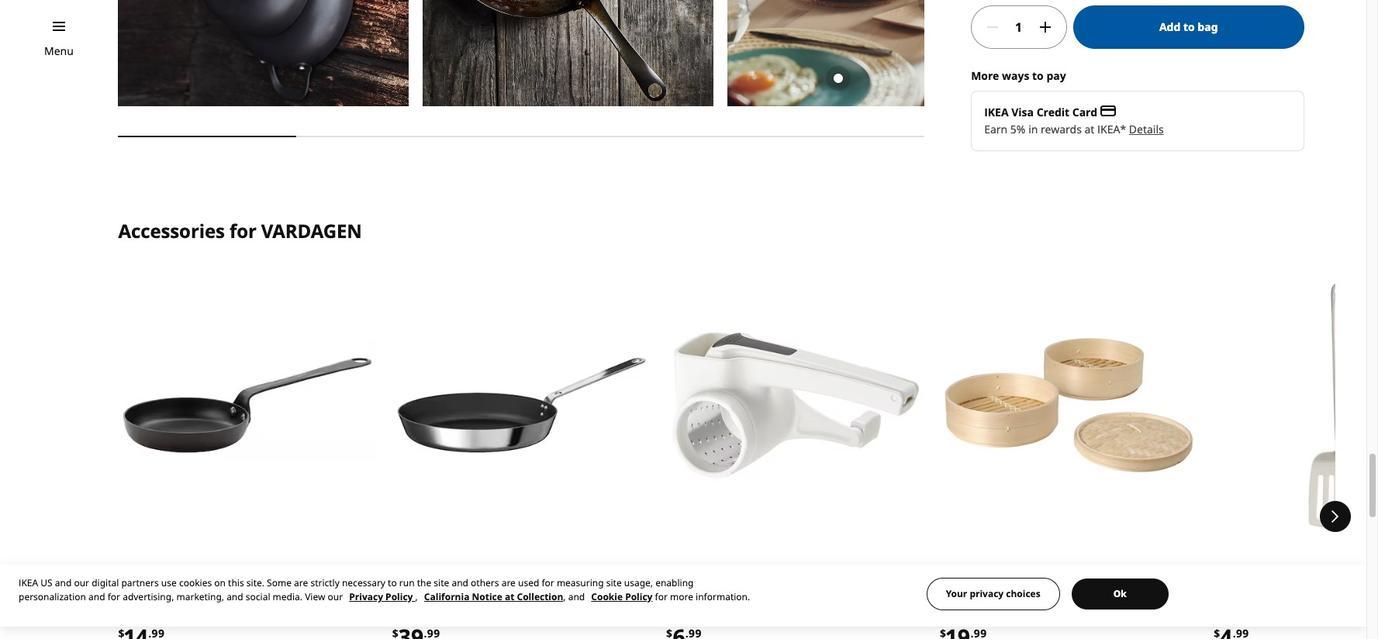 Task type: describe. For each thing, give the bounding box(es) containing it.
uppfylld
[[666, 565, 721, 579]]

and down digital
[[88, 590, 105, 603]]

2 site from the left
[[606, 576, 622, 590]]

cookie
[[591, 590, 623, 603]]

vardagen frying pan, 5 "
[[118, 565, 177, 613]]

hemkomst frying pan, stainless steel/non-stick coating, 11 " image
[[392, 276, 651, 534]]

ok
[[1114, 587, 1127, 600]]

finmat spatula, stainless steel, 13 " image
[[1214, 276, 1378, 534]]

accessories
[[118, 218, 225, 243]]

details
[[1129, 122, 1164, 136]]

strictly
[[311, 576, 340, 590]]

privacy
[[970, 587, 1004, 600]]

collection
[[517, 590, 563, 603]]

1 vertical spatial to
[[1032, 68, 1044, 83]]

more
[[670, 590, 693, 603]]

cookies
[[179, 576, 212, 590]]

usage,
[[624, 576, 653, 590]]

1 policy from the left
[[386, 590, 413, 603]]

to inside button
[[1184, 19, 1195, 34]]

ikea*
[[1098, 122, 1126, 136]]

1 , from the left
[[415, 590, 418, 603]]

2 are from the left
[[502, 576, 516, 590]]

and up california
[[452, 576, 468, 590]]

choices
[[1006, 587, 1041, 600]]

on
[[214, 576, 226, 590]]

bag
[[1198, 19, 1218, 34]]

" for 5 "
[[127, 599, 132, 613]]

kitchen featuring a black carbon steel frying pan on a table next to a wok spatula and a turquoise side plate. image
[[727, 0, 1018, 106]]

5 inside klockren steamer, 5 qt
[[940, 599, 946, 613]]

0 vertical spatial at
[[1085, 122, 1095, 136]]

cookie policy link
[[591, 590, 653, 603]]

for down enabling
[[655, 590, 668, 603]]

ok button
[[1072, 579, 1169, 610]]

used
[[518, 576, 539, 590]]

klockren
[[940, 565, 998, 579]]

california
[[424, 590, 470, 603]]

and right us
[[55, 576, 72, 590]]

for up the privacy policy , california notice at collection , and cookie policy for more information.
[[542, 576, 554, 590]]

kitchen close-up of multiple black frying pans made out of carbon steel, next to a black frying pan with two handles. image
[[118, 0, 409, 106]]

ways
[[1002, 68, 1030, 83]]

klockren steamer, bamboo, 5 qt image
[[940, 276, 1199, 534]]

visa
[[1012, 105, 1034, 119]]

to inside ikea us and our digital partners use cookies on this site. some are strictly necessary to run the site and others are used for measuring site usage, enabling personalization and for advertising, marketing, and social media. view our
[[388, 576, 397, 590]]

measuring
[[557, 576, 604, 590]]

site.
[[247, 576, 264, 590]]

media.
[[273, 590, 303, 603]]

your
[[946, 587, 968, 600]]

view
[[305, 590, 325, 603]]

2 policy from the left
[[625, 590, 653, 603]]

menu button
[[44, 43, 74, 60]]

5 inside vardagen frying pan, 5 "
[[118, 599, 124, 613]]

this
[[228, 576, 244, 590]]

1 are from the left
[[294, 576, 308, 590]]

uppfylld rotary grater, set of 2, white image
[[666, 276, 925, 534]]

notice
[[472, 590, 503, 603]]

card
[[1073, 105, 1098, 119]]

california notice at collection link
[[424, 590, 563, 603]]

rewards
[[1041, 122, 1082, 136]]

use
[[161, 576, 177, 590]]

1 vertical spatial vardagen
[[118, 565, 177, 579]]

finmat link
[[1214, 534, 1378, 639]]

your privacy choices button
[[927, 578, 1060, 610]]

finmat
[[1214, 565, 1256, 579]]

advertising,
[[123, 590, 174, 603]]

qt
[[949, 599, 960, 613]]

2 , from the left
[[563, 590, 566, 603]]

2
[[770, 582, 776, 596]]

hemkomst frying pan, 11 "
[[392, 565, 455, 613]]

Quantity input value text field
[[1009, 5, 1030, 49]]

grater,
[[702, 582, 736, 596]]



Task type: vqa. For each thing, say whether or not it's contained in the screenshot.
the rightmost like
no



Task type: locate. For each thing, give the bounding box(es) containing it.
" inside vardagen frying pan, 5 "
[[127, 599, 132, 613]]

1 pan, from the left
[[153, 582, 175, 596]]

" for 11 "
[[405, 599, 409, 613]]

5
[[118, 599, 124, 613], [940, 599, 946, 613]]

1 horizontal spatial are
[[502, 576, 516, 590]]

0 horizontal spatial policy
[[386, 590, 413, 603]]

1 horizontal spatial our
[[328, 590, 343, 603]]

site
[[434, 576, 449, 590], [606, 576, 622, 590]]

1 horizontal spatial to
[[1032, 68, 1044, 83]]

privacy policy , california notice at collection , and cookie policy for more information.
[[349, 590, 750, 603]]

,
[[415, 590, 418, 603], [563, 590, 566, 603]]

2 pan, from the left
[[427, 582, 449, 596]]

the
[[417, 576, 431, 590]]

others
[[471, 576, 499, 590]]

to left pay
[[1032, 68, 1044, 83]]

ikea for ikea visa credit card
[[984, 105, 1009, 119]]

1 horizontal spatial ,
[[563, 590, 566, 603]]

digital
[[92, 576, 119, 590]]

1 horizontal spatial vardagen
[[261, 218, 362, 243]]

0 horizontal spatial "
[[127, 599, 132, 613]]

0 vertical spatial ikea
[[984, 105, 1009, 119]]

ikea left us
[[19, 576, 38, 590]]

pan, left the cookies
[[153, 582, 175, 596]]

necessary
[[342, 576, 385, 590]]

1 5 from the left
[[118, 599, 124, 613]]

ikea us and our digital partners use cookies on this site. some are strictly necessary to run the site and others are used for measuring site usage, enabling personalization and for advertising, marketing, and social media. view our
[[19, 576, 694, 603]]

pan, for hemkomst
[[427, 582, 449, 596]]

ikea visa credit card
[[984, 105, 1100, 119]]

add to bag
[[1160, 19, 1218, 34]]

are left used
[[502, 576, 516, 590]]

ikea up earn
[[984, 105, 1009, 119]]

ikea for ikea us and our digital partners use cookies on this site. some are strictly necessary to run the site and others are used for measuring site usage, enabling personalization and for advertising, marketing, and social media. view our
[[19, 576, 38, 590]]

5 down digital
[[118, 599, 124, 613]]

0 horizontal spatial 5
[[118, 599, 124, 613]]

frying left use
[[118, 582, 150, 596]]

more
[[971, 68, 999, 83]]

0 horizontal spatial frying
[[118, 582, 150, 596]]

klockren steamer, 5 qt
[[940, 565, 998, 613]]

0 horizontal spatial to
[[388, 576, 397, 590]]

hemkomst
[[392, 565, 455, 579]]

frying up 11
[[392, 582, 424, 596]]

0 vertical spatial our
[[74, 576, 89, 590]]

1 horizontal spatial at
[[1085, 122, 1095, 136]]

pan, inside hemkomst frying pan, 11 "
[[427, 582, 449, 596]]

1 vertical spatial ikea
[[19, 576, 38, 590]]

to
[[1184, 19, 1195, 34], [1032, 68, 1044, 83], [388, 576, 397, 590]]

pan, down hemkomst
[[427, 582, 449, 596]]

0 horizontal spatial at
[[505, 590, 515, 603]]

1 frying from the left
[[118, 582, 150, 596]]

and
[[55, 576, 72, 590], [452, 576, 468, 590], [88, 590, 105, 603], [227, 590, 243, 603], [568, 590, 585, 603]]

pan, inside vardagen frying pan, 5 "
[[153, 582, 175, 596]]

scrollbar
[[118, 125, 925, 148]]

set
[[739, 582, 754, 596]]

" inside hemkomst frying pan, 11 "
[[405, 599, 409, 613]]

0 horizontal spatial our
[[74, 576, 89, 590]]

0 vertical spatial to
[[1184, 19, 1195, 34]]

1 horizontal spatial ikea
[[984, 105, 1009, 119]]

" down partners
[[127, 599, 132, 613]]

vardagen frying pan, carbon steel, 5 " image
[[118, 276, 377, 534]]

frying
[[118, 582, 150, 596], [392, 582, 424, 596]]

1 site from the left
[[434, 576, 449, 590]]

1 horizontal spatial pan,
[[427, 582, 449, 596]]

marketing,
[[176, 590, 224, 603]]

our down strictly
[[328, 590, 343, 603]]

ikea inside ikea us and our digital partners use cookies on this site. some are strictly necessary to run the site and others are used for measuring site usage, enabling personalization and for advertising, marketing, and social media. view our
[[19, 576, 38, 590]]

frying for 5 "
[[118, 582, 150, 596]]

at
[[1085, 122, 1095, 136], [505, 590, 515, 603]]

0 horizontal spatial are
[[294, 576, 308, 590]]

focus of a black frying pan made out of carbon steel, next to a grey plate on top of a grey wooden piece. image
[[423, 0, 714, 106]]

for
[[230, 218, 257, 243], [542, 576, 554, 590], [108, 590, 120, 603], [655, 590, 668, 603]]

steamer,
[[940, 582, 985, 596]]

and down this
[[227, 590, 243, 603]]

1 vertical spatial at
[[505, 590, 515, 603]]

1 horizontal spatial frying
[[392, 582, 424, 596]]

partners
[[121, 576, 159, 590]]

2 5 from the left
[[940, 599, 946, 613]]

2 vertical spatial to
[[388, 576, 397, 590]]

details link
[[1129, 122, 1164, 136]]

credit
[[1037, 105, 1070, 119]]

2 horizontal spatial to
[[1184, 19, 1195, 34]]

at right notice
[[505, 590, 515, 603]]

frying for 11 "
[[392, 582, 424, 596]]

pan, for vardagen
[[153, 582, 175, 596]]

1 horizontal spatial site
[[606, 576, 622, 590]]

2 frying from the left
[[392, 582, 424, 596]]

site up the cookie
[[606, 576, 622, 590]]

1 horizontal spatial policy
[[625, 590, 653, 603]]

2 " from the left
[[405, 599, 409, 613]]

0 horizontal spatial ,
[[415, 590, 418, 603]]

at down card
[[1085, 122, 1095, 136]]

your privacy choices
[[946, 587, 1041, 600]]

for right accessories
[[230, 218, 257, 243]]

accessories for vardagen
[[118, 218, 362, 243]]

some
[[267, 576, 292, 590]]

, down measuring
[[563, 590, 566, 603]]

of
[[757, 582, 767, 596]]

and down measuring
[[568, 590, 585, 603]]

run
[[399, 576, 415, 590]]

to left the run
[[388, 576, 397, 590]]

more ways to pay
[[971, 68, 1066, 83]]

1 horizontal spatial 5
[[940, 599, 946, 613]]

pan,
[[153, 582, 175, 596], [427, 582, 449, 596]]

are
[[294, 576, 308, 590], [502, 576, 516, 590]]

rotary
[[666, 582, 700, 596]]

menu
[[44, 43, 74, 58]]

11
[[392, 599, 402, 613]]

in
[[1029, 122, 1038, 136]]

privacy
[[349, 590, 383, 603]]

personalization
[[19, 590, 86, 603]]

us
[[41, 576, 52, 590]]

for down digital
[[108, 590, 120, 603]]

pay
[[1047, 68, 1066, 83]]

policy down usage,
[[625, 590, 653, 603]]

add to bag button
[[1073, 5, 1305, 49]]

our
[[74, 576, 89, 590], [328, 590, 343, 603]]

privacy policy link
[[349, 590, 415, 603]]

0 horizontal spatial site
[[434, 576, 449, 590]]

frying inside vardagen frying pan, 5 "
[[118, 582, 150, 596]]

"
[[127, 599, 132, 613], [405, 599, 409, 613]]

1 vertical spatial our
[[328, 590, 343, 603]]

are up media. on the bottom of page
[[294, 576, 308, 590]]

information.
[[696, 590, 750, 603]]

ikea
[[984, 105, 1009, 119], [19, 576, 38, 590]]

5%
[[1011, 122, 1026, 136]]

5 left qt
[[940, 599, 946, 613]]

" right 11
[[405, 599, 409, 613]]

our left digital
[[74, 576, 89, 590]]

earn 5% in rewards at ikea* details
[[984, 122, 1164, 136]]

, down the
[[415, 590, 418, 603]]

frying inside hemkomst frying pan, 11 "
[[392, 582, 424, 596]]

policy down the run
[[386, 590, 413, 603]]

earn
[[984, 122, 1008, 136]]

enabling
[[656, 576, 694, 590]]

social
[[246, 590, 270, 603]]

0 horizontal spatial ikea
[[19, 576, 38, 590]]

site up california
[[434, 576, 449, 590]]

1 horizontal spatial "
[[405, 599, 409, 613]]

to left bag
[[1184, 19, 1195, 34]]

add
[[1160, 19, 1181, 34]]

vardagen
[[261, 218, 362, 243], [118, 565, 177, 579]]

1 " from the left
[[127, 599, 132, 613]]

0 vertical spatial vardagen
[[261, 218, 362, 243]]

0 horizontal spatial vardagen
[[118, 565, 177, 579]]

policy
[[386, 590, 413, 603], [625, 590, 653, 603]]

uppfylld rotary grater, set of 2
[[666, 565, 776, 596]]

0 horizontal spatial pan,
[[153, 582, 175, 596]]



